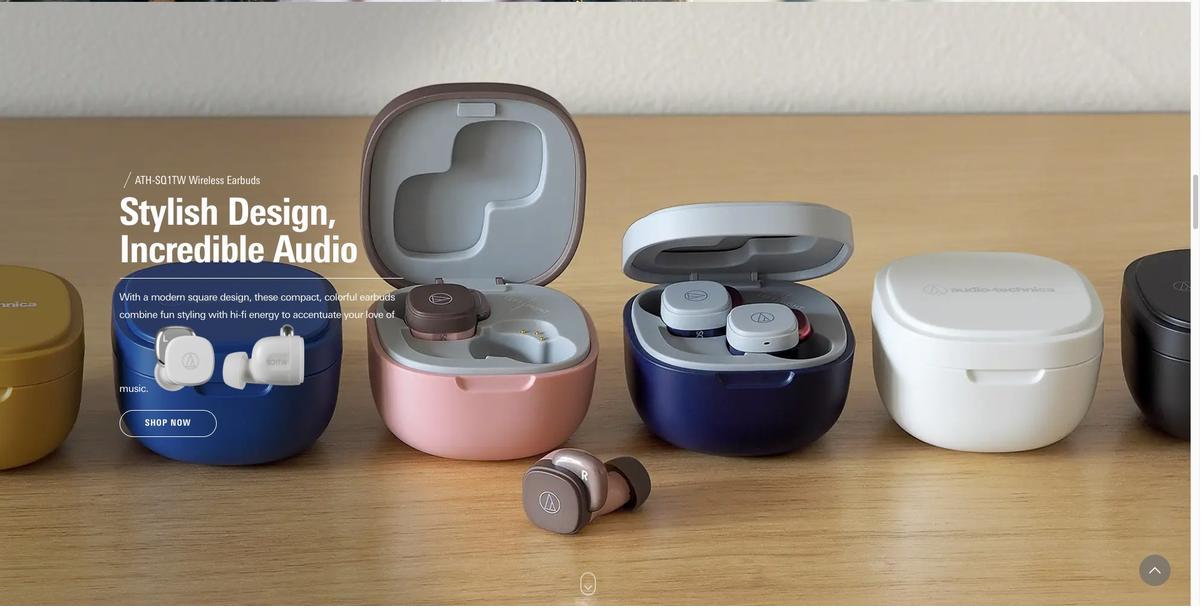Task type: vqa. For each thing, say whether or not it's contained in the screenshot.
shop
yes



Task type: describe. For each thing, give the bounding box(es) containing it.
with a modern square design, these compact, colorful earbuds combine fun styling with hi-fi energy to accentuate your love of music.
[[119, 291, 395, 395]]

fun
[[160, 309, 175, 321]]

energy
[[249, 309, 279, 321]]

your
[[344, 309, 363, 321]]

shop
[[145, 418, 168, 429]]

design,
[[220, 291, 252, 303]]

fi
[[241, 309, 246, 321]]

these
[[254, 291, 278, 303]]

to
[[282, 309, 290, 321]]

compact,
[[281, 291, 322, 303]]

a
[[143, 291, 148, 303]]

colorful
[[324, 291, 357, 303]]

of
[[386, 309, 395, 321]]

shop now button
[[119, 411, 217, 437]]

now
[[171, 418, 191, 429]]

earbuds
[[360, 291, 395, 303]]

square
[[188, 291, 217, 303]]

with
[[208, 309, 228, 321]]



Task type: locate. For each thing, give the bounding box(es) containing it.
shop now link
[[119, 411, 217, 437]]

music.
[[119, 383, 148, 395]]

with
[[119, 291, 141, 303]]

modern
[[151, 291, 185, 303]]

styling
[[177, 309, 206, 321]]

hi-
[[230, 309, 241, 321]]

accentuate
[[293, 309, 341, 321]]

arrow up image
[[1150, 565, 1161, 576]]

love
[[366, 309, 383, 321]]

headphones |audio-technica image
[[0, 0, 1191, 2]]

combine
[[119, 309, 158, 321]]

shop now
[[145, 418, 191, 429]]

ath-sq1tw wireless earbuds image
[[0, 2, 1191, 607]]



